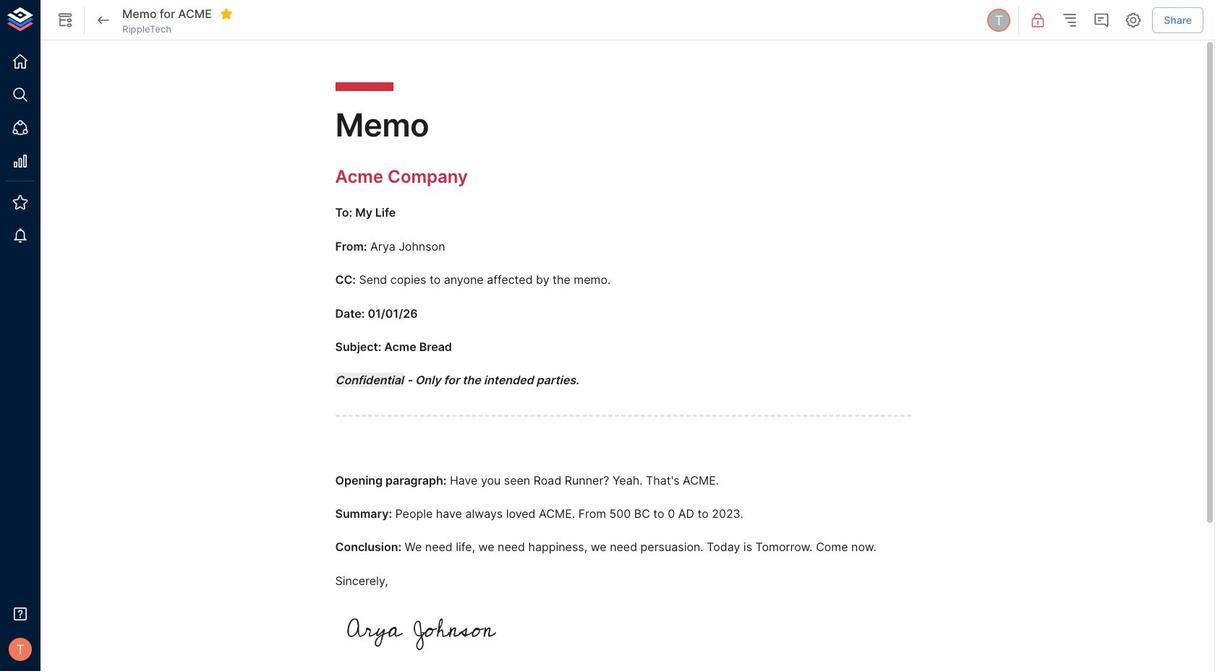 Task type: describe. For each thing, give the bounding box(es) containing it.
settings image
[[1125, 12, 1142, 29]]

this document is locked image
[[1029, 12, 1047, 29]]

table of contents image
[[1061, 12, 1079, 29]]

comments image
[[1093, 12, 1110, 29]]

remove favorite image
[[220, 7, 233, 20]]



Task type: locate. For each thing, give the bounding box(es) containing it.
show wiki image
[[56, 12, 74, 29]]

go back image
[[95, 12, 112, 29]]



Task type: vqa. For each thing, say whether or not it's contained in the screenshot.
tooltip
no



